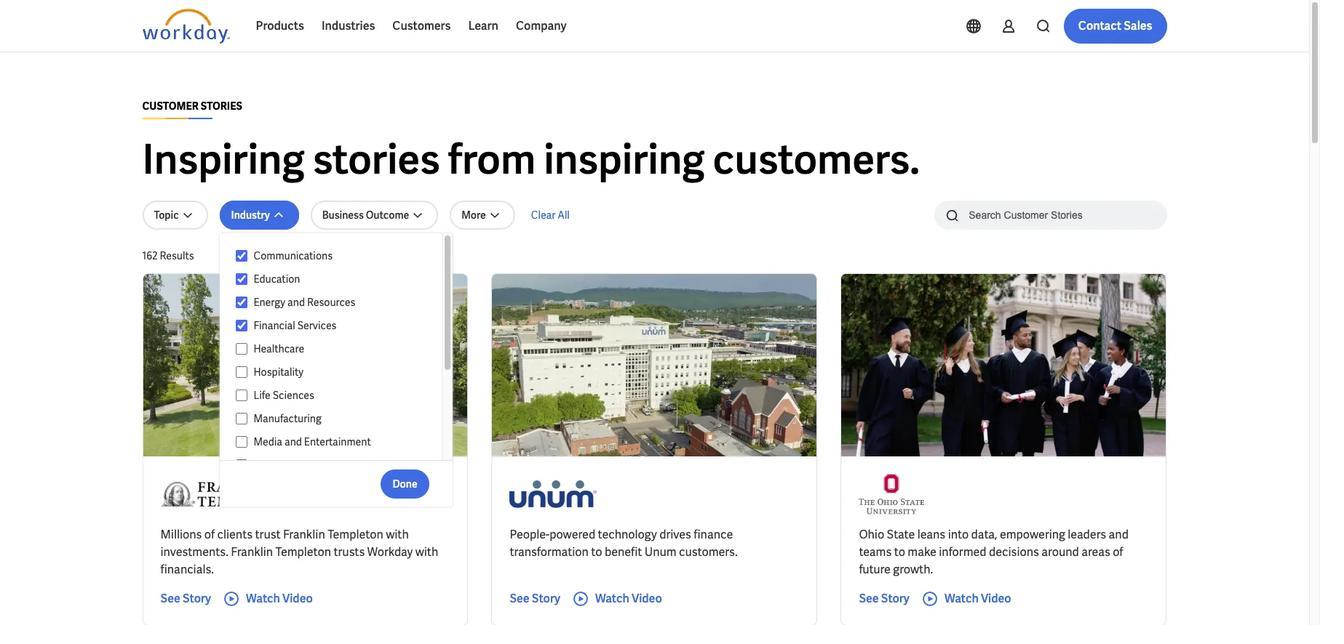 Task type: locate. For each thing, give the bounding box(es) containing it.
2 horizontal spatial watch video
[[945, 592, 1011, 607]]

to down state
[[894, 545, 905, 560]]

0 vertical spatial of
[[204, 528, 215, 543]]

healthcare
[[254, 343, 304, 356]]

see story for people-powered technology drives finance transformation to benefit unum customers.
[[510, 592, 560, 607]]

communications
[[254, 250, 333, 263]]

0 horizontal spatial of
[[204, 528, 215, 543]]

life sciences link
[[248, 387, 428, 405]]

0 horizontal spatial video
[[282, 592, 313, 607]]

video down unum at bottom
[[632, 592, 662, 607]]

clear
[[531, 209, 556, 222]]

2 see story link from the left
[[510, 591, 560, 608]]

industry
[[231, 209, 270, 222]]

and up the financial services
[[288, 296, 305, 309]]

unum
[[645, 545, 677, 560]]

customers
[[393, 18, 451, 33]]

state
[[887, 528, 915, 543]]

1 see from the left
[[160, 592, 180, 607]]

0 horizontal spatial story
[[183, 592, 211, 607]]

0 vertical spatial customers.
[[713, 133, 920, 186]]

education
[[254, 273, 300, 286]]

3 watch video link from the left
[[921, 591, 1011, 608]]

see story
[[160, 592, 211, 607], [510, 592, 560, 607], [859, 592, 910, 607]]

manufacturing
[[254, 413, 322, 426]]

manufacturing link
[[248, 410, 428, 428]]

2 see from the left
[[510, 592, 530, 607]]

1 to from the left
[[591, 545, 602, 560]]

sciences
[[273, 389, 314, 402]]

1 story from the left
[[183, 592, 211, 607]]

2 horizontal spatial see story link
[[859, 591, 910, 608]]

2 see story from the left
[[510, 592, 560, 607]]

benefit
[[605, 545, 642, 560]]

1 see story link from the left
[[160, 591, 211, 608]]

2 horizontal spatial watch video link
[[921, 591, 1011, 608]]

3 story from the left
[[881, 592, 910, 607]]

leans
[[918, 528, 946, 543]]

industry button
[[220, 201, 299, 230]]

story for ohio state leans into data, empowering leaders and teams to make informed decisions around areas of future growth.
[[881, 592, 910, 607]]

to left benefit
[[591, 545, 602, 560]]

0 horizontal spatial see story link
[[160, 591, 211, 608]]

see
[[160, 592, 180, 607], [510, 592, 530, 607], [859, 592, 879, 607]]

1 watch video link from the left
[[223, 591, 313, 608]]

watch video link for clients
[[223, 591, 313, 608]]

3 see from the left
[[859, 592, 879, 607]]

1 horizontal spatial watch video link
[[572, 591, 662, 608]]

inspiring
[[544, 133, 705, 186]]

and inside ohio state leans into data, empowering leaders and teams to make informed decisions around areas of future growth.
[[1109, 528, 1129, 543]]

video
[[282, 592, 313, 607], [632, 592, 662, 607], [981, 592, 1011, 607]]

franklin down the trust
[[231, 545, 273, 560]]

company
[[516, 18, 567, 33]]

1 vertical spatial of
[[1113, 545, 1123, 560]]

and
[[288, 296, 305, 309], [285, 436, 302, 449], [1109, 528, 1129, 543]]

0 vertical spatial with
[[386, 528, 409, 543]]

technology
[[598, 528, 657, 543]]

1 horizontal spatial watch
[[595, 592, 629, 607]]

see story down future
[[859, 592, 910, 607]]

more
[[462, 209, 486, 222]]

contact sales link
[[1064, 9, 1167, 44]]

1 vertical spatial customers.
[[679, 545, 738, 560]]

watch video for into
[[945, 592, 1011, 607]]

learn button
[[460, 9, 507, 44]]

watch video link for technology
[[572, 591, 662, 608]]

0 horizontal spatial watch video
[[246, 592, 313, 607]]

2 horizontal spatial see story
[[859, 592, 910, 607]]

see story link down future
[[859, 591, 910, 608]]

1 horizontal spatial of
[[1113, 545, 1123, 560]]

of up investments.
[[204, 528, 215, 543]]

see story down transformation
[[510, 592, 560, 607]]

1 horizontal spatial video
[[632, 592, 662, 607]]

with right workday at bottom left
[[415, 545, 438, 560]]

0 vertical spatial franklin
[[283, 528, 325, 543]]

0 horizontal spatial with
[[386, 528, 409, 543]]

watch down the informed
[[945, 592, 979, 607]]

see for people-powered technology drives finance transformation to benefit unum customers.
[[510, 592, 530, 607]]

1 vertical spatial with
[[415, 545, 438, 560]]

3 video from the left
[[981, 592, 1011, 607]]

of
[[204, 528, 215, 543], [1113, 545, 1123, 560]]

video down ohio state leans into data, empowering leaders and teams to make informed decisions around areas of future growth.
[[981, 592, 1011, 607]]

of inside ohio state leans into data, empowering leaders and teams to make informed decisions around areas of future growth.
[[1113, 545, 1123, 560]]

the ohio state university image
[[859, 475, 924, 515]]

see story link down financials.
[[160, 591, 211, 608]]

2 watch video from the left
[[595, 592, 662, 607]]

3 watch from the left
[[945, 592, 979, 607]]

watch down benefit
[[595, 592, 629, 607]]

see story link down transformation
[[510, 591, 560, 608]]

2 to from the left
[[894, 545, 905, 560]]

customer
[[142, 100, 199, 113]]

None checkbox
[[236, 250, 248, 263], [236, 296, 248, 309], [236, 343, 248, 356], [236, 366, 248, 379], [236, 389, 248, 402], [236, 413, 248, 426], [236, 459, 248, 472], [236, 250, 248, 263], [236, 296, 248, 309], [236, 343, 248, 356], [236, 366, 248, 379], [236, 389, 248, 402], [236, 413, 248, 426], [236, 459, 248, 472]]

2 vertical spatial and
[[1109, 528, 1129, 543]]

clients
[[217, 528, 253, 543]]

and down "manufacturing"
[[285, 436, 302, 449]]

3 see story link from the left
[[859, 591, 910, 608]]

see story down financials.
[[160, 592, 211, 607]]

1 horizontal spatial see story
[[510, 592, 560, 607]]

see down future
[[859, 592, 879, 607]]

drives
[[660, 528, 691, 543]]

trusts
[[334, 545, 365, 560]]

to
[[591, 545, 602, 560], [894, 545, 905, 560]]

watch video link
[[223, 591, 313, 608], [572, 591, 662, 608], [921, 591, 1011, 608]]

2 horizontal spatial see
[[859, 592, 879, 607]]

story down financials.
[[183, 592, 211, 607]]

customers button
[[384, 9, 460, 44]]

1 horizontal spatial see
[[510, 592, 530, 607]]

watch video link down millions of clients trust franklin templeton with investments. franklin templeton trusts workday with financials.
[[223, 591, 313, 608]]

watch video link down the informed
[[921, 591, 1011, 608]]

3 see story from the left
[[859, 592, 910, 607]]

see for ohio state leans into data, empowering leaders and teams to make informed decisions around areas of future growth.
[[859, 592, 879, 607]]

see for millions of clients trust franklin templeton with investments. franklin templeton trusts workday with financials.
[[160, 592, 180, 607]]

162 results
[[142, 250, 194, 263]]

2 watch from the left
[[595, 592, 629, 607]]

people-
[[510, 528, 550, 543]]

2 horizontal spatial video
[[981, 592, 1011, 607]]

of inside millions of clients trust franklin templeton with investments. franklin templeton trusts workday with financials.
[[204, 528, 215, 543]]

around
[[1042, 545, 1079, 560]]

0 vertical spatial and
[[288, 296, 305, 309]]

0 horizontal spatial watch video link
[[223, 591, 313, 608]]

watch for technology
[[595, 592, 629, 607]]

3 watch video from the left
[[945, 592, 1011, 607]]

1 see story from the left
[[160, 592, 211, 607]]

see story link for ohio state leans into data, empowering leaders and teams to make informed decisions around areas of future growth.
[[859, 591, 910, 608]]

into
[[948, 528, 969, 543]]

watch video link for leans
[[921, 591, 1011, 608]]

see down transformation
[[510, 592, 530, 607]]

watch video down benefit
[[595, 592, 662, 607]]

see down financials.
[[160, 592, 180, 607]]

video down millions of clients trust franklin templeton with investments. franklin templeton trusts workday with financials.
[[282, 592, 313, 607]]

watch video for trust
[[246, 592, 313, 607]]

trust
[[255, 528, 281, 543]]

with up workday at bottom left
[[386, 528, 409, 543]]

1 horizontal spatial see story link
[[510, 591, 560, 608]]

of right areas
[[1113, 545, 1123, 560]]

2 video from the left
[[632, 592, 662, 607]]

1 horizontal spatial franklin
[[283, 528, 325, 543]]

life sciences
[[254, 389, 314, 402]]

1 watch from the left
[[246, 592, 280, 607]]

financial
[[254, 320, 295, 333]]

informed
[[939, 545, 987, 560]]

0 horizontal spatial see story
[[160, 592, 211, 607]]

nonprofit
[[254, 459, 298, 472]]

0 horizontal spatial watch
[[246, 592, 280, 607]]

1 watch video from the left
[[246, 592, 313, 607]]

story down growth.
[[881, 592, 910, 607]]

2 story from the left
[[532, 592, 560, 607]]

go to the homepage image
[[142, 9, 230, 44]]

to inside ohio state leans into data, empowering leaders and teams to make informed decisions around areas of future growth.
[[894, 545, 905, 560]]

data,
[[971, 528, 997, 543]]

1 horizontal spatial watch video
[[595, 592, 662, 607]]

and up areas
[[1109, 528, 1129, 543]]

templeton down the trust
[[275, 545, 331, 560]]

story
[[183, 592, 211, 607], [532, 592, 560, 607], [881, 592, 910, 607]]

inspiring
[[142, 133, 305, 186]]

0 horizontal spatial to
[[591, 545, 602, 560]]

business outcome
[[322, 209, 409, 222]]

topic
[[154, 209, 179, 222]]

2 watch video link from the left
[[572, 591, 662, 608]]

1 horizontal spatial to
[[894, 545, 905, 560]]

healthcare link
[[248, 341, 428, 358]]

watch down millions of clients trust franklin templeton with investments. franklin templeton trusts workday with financials.
[[246, 592, 280, 607]]

watch video down the informed
[[945, 592, 1011, 607]]

watch video
[[246, 592, 313, 607], [595, 592, 662, 607], [945, 592, 1011, 607]]

story down transformation
[[532, 592, 560, 607]]

1 video from the left
[[282, 592, 313, 607]]

watch video link down benefit
[[572, 591, 662, 608]]

None checkbox
[[236, 273, 248, 286], [236, 320, 248, 333], [236, 436, 248, 449], [236, 273, 248, 286], [236, 320, 248, 333], [236, 436, 248, 449]]

with
[[386, 528, 409, 543], [415, 545, 438, 560]]

see story link for people-powered technology drives finance transformation to benefit unum customers.
[[510, 591, 560, 608]]

franklin right the trust
[[283, 528, 325, 543]]

2 horizontal spatial story
[[881, 592, 910, 607]]

contact sales
[[1078, 18, 1153, 33]]

templeton up trusts
[[328, 528, 383, 543]]

watch video down millions of clients trust franklin templeton with investments. franklin templeton trusts workday with financials.
[[246, 592, 313, 607]]

1 vertical spatial and
[[285, 436, 302, 449]]

0 horizontal spatial see
[[160, 592, 180, 607]]

0 horizontal spatial franklin
[[231, 545, 273, 560]]

2 horizontal spatial watch
[[945, 592, 979, 607]]

see story link
[[160, 591, 211, 608], [510, 591, 560, 608], [859, 591, 910, 608]]

1 horizontal spatial story
[[532, 592, 560, 607]]

finance
[[694, 528, 733, 543]]

customers.
[[713, 133, 920, 186], [679, 545, 738, 560]]



Task type: describe. For each thing, give the bounding box(es) containing it.
video for drives
[[632, 592, 662, 607]]

customers. inside people-powered technology drives finance transformation to benefit unum customers.
[[679, 545, 738, 560]]

millions
[[160, 528, 202, 543]]

company button
[[507, 9, 575, 44]]

video for into
[[981, 592, 1011, 607]]

all
[[558, 209, 570, 222]]

see story link for millions of clients trust franklin templeton with investments. franklin templeton trusts workday with financials.
[[160, 591, 211, 608]]

empowering
[[1000, 528, 1065, 543]]

sales
[[1124, 18, 1153, 33]]

media and entertainment link
[[248, 434, 428, 451]]

contact
[[1078, 18, 1122, 33]]

energy and resources link
[[248, 294, 428, 312]]

investments.
[[160, 545, 228, 560]]

unum image
[[510, 475, 597, 515]]

customer stories
[[142, 100, 242, 113]]

business outcome button
[[311, 201, 438, 230]]

people-powered technology drives finance transformation to benefit unum customers.
[[510, 528, 738, 560]]

watch for leans
[[945, 592, 979, 607]]

Search Customer Stories text field
[[960, 202, 1139, 228]]

media
[[254, 436, 282, 449]]

ohio state leans into data, empowering leaders and teams to make informed decisions around areas of future growth.
[[859, 528, 1129, 578]]

communications link
[[248, 247, 428, 265]]

and for resources
[[288, 296, 305, 309]]

topic button
[[142, 201, 208, 230]]

financial services
[[254, 320, 337, 333]]

watch video for drives
[[595, 592, 662, 607]]

decisions
[[989, 545, 1039, 560]]

nonprofit link
[[248, 457, 428, 475]]

workday
[[367, 545, 413, 560]]

done
[[393, 478, 417, 491]]

1 vertical spatial templeton
[[275, 545, 331, 560]]

clear all
[[531, 209, 570, 222]]

areas
[[1082, 545, 1111, 560]]

products button
[[247, 9, 313, 44]]

results
[[160, 250, 194, 263]]

stories
[[201, 100, 242, 113]]

future
[[859, 563, 891, 578]]

done button
[[381, 470, 429, 499]]

inspiring stories from inspiring customers.
[[142, 133, 920, 186]]

see story for ohio state leans into data, empowering leaders and teams to make informed decisions around areas of future growth.
[[859, 592, 910, 607]]

energy and resources
[[254, 296, 355, 309]]

industries
[[322, 18, 375, 33]]

growth.
[[893, 563, 933, 578]]

powered
[[550, 528, 595, 543]]

financials.
[[160, 563, 214, 578]]

to inside people-powered technology drives finance transformation to benefit unum customers.
[[591, 545, 602, 560]]

outcome
[[366, 209, 409, 222]]

media and entertainment
[[254, 436, 371, 449]]

video for trust
[[282, 592, 313, 607]]

industries button
[[313, 9, 384, 44]]

hospitality
[[254, 366, 304, 379]]

learn
[[468, 18, 499, 33]]

make
[[908, 545, 937, 560]]

0 vertical spatial templeton
[[328, 528, 383, 543]]

watch for clients
[[246, 592, 280, 607]]

clear all button
[[527, 201, 574, 230]]

financial services link
[[248, 317, 428, 335]]

162
[[142, 250, 158, 263]]

millions of clients trust franklin templeton with investments. franklin templeton trusts workday with financials.
[[160, 528, 438, 578]]

life
[[254, 389, 271, 402]]

leaders
[[1068, 528, 1106, 543]]

franklin templeton companies, llc image
[[160, 475, 289, 515]]

more button
[[450, 201, 515, 230]]

business
[[322, 209, 364, 222]]

story for people-powered technology drives finance transformation to benefit unum customers.
[[532, 592, 560, 607]]

hospitality link
[[248, 364, 428, 381]]

from
[[448, 133, 536, 186]]

transformation
[[510, 545, 589, 560]]

story for millions of clients trust franklin templeton with investments. franklin templeton trusts workday with financials.
[[183, 592, 211, 607]]

and for entertainment
[[285, 436, 302, 449]]

see story for millions of clients trust franklin templeton with investments. franklin templeton trusts workday with financials.
[[160, 592, 211, 607]]

1 vertical spatial franklin
[[231, 545, 273, 560]]

teams
[[859, 545, 892, 560]]

stories
[[313, 133, 440, 186]]

energy
[[254, 296, 285, 309]]

services
[[297, 320, 337, 333]]

resources
[[307, 296, 355, 309]]

education link
[[248, 271, 428, 288]]

products
[[256, 18, 304, 33]]

ohio
[[859, 528, 884, 543]]

entertainment
[[304, 436, 371, 449]]

1 horizontal spatial with
[[415, 545, 438, 560]]



Task type: vqa. For each thing, say whether or not it's contained in the screenshot.
use
no



